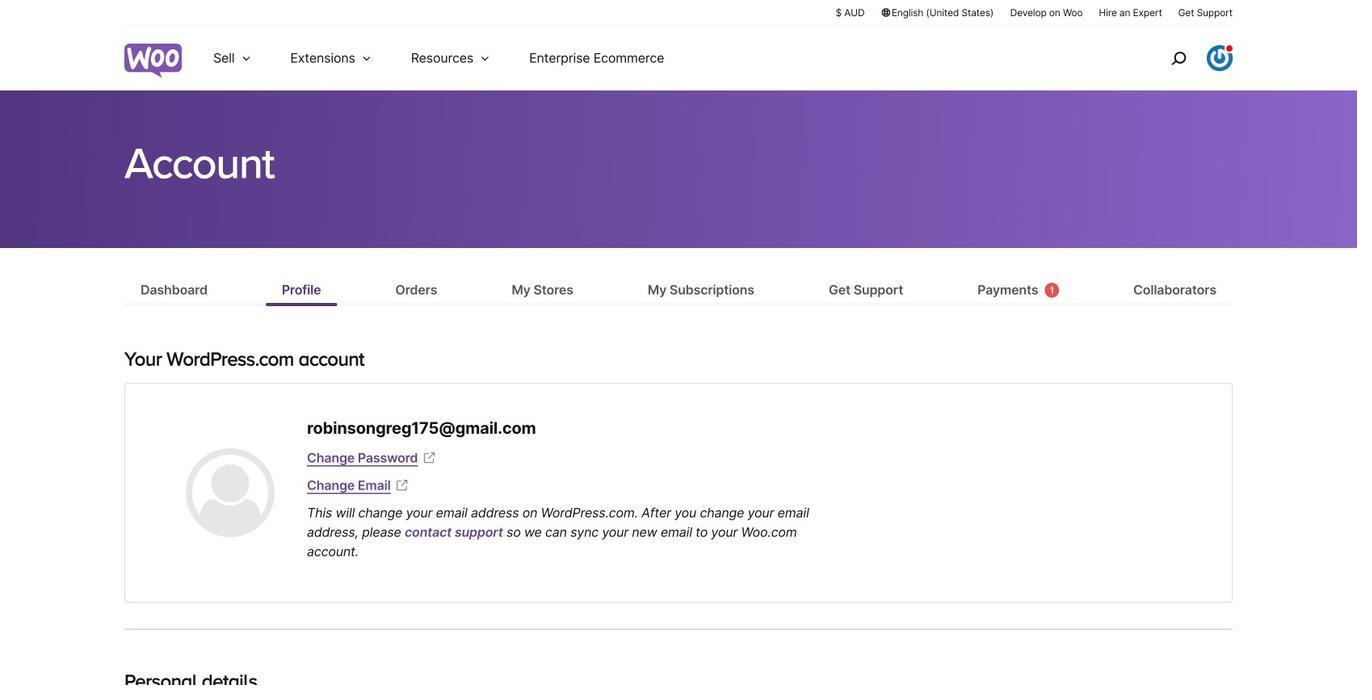 Task type: describe. For each thing, give the bounding box(es) containing it.
gravatar image image
[[186, 449, 275, 538]]

open account menu image
[[1208, 45, 1233, 71]]

external link image
[[421, 450, 438, 466]]



Task type: vqa. For each thing, say whether or not it's contained in the screenshot.
top group
no



Task type: locate. For each thing, give the bounding box(es) containing it.
search image
[[1166, 45, 1192, 71]]

external link image
[[394, 478, 410, 494]]

service navigation menu element
[[1137, 32, 1233, 84]]



